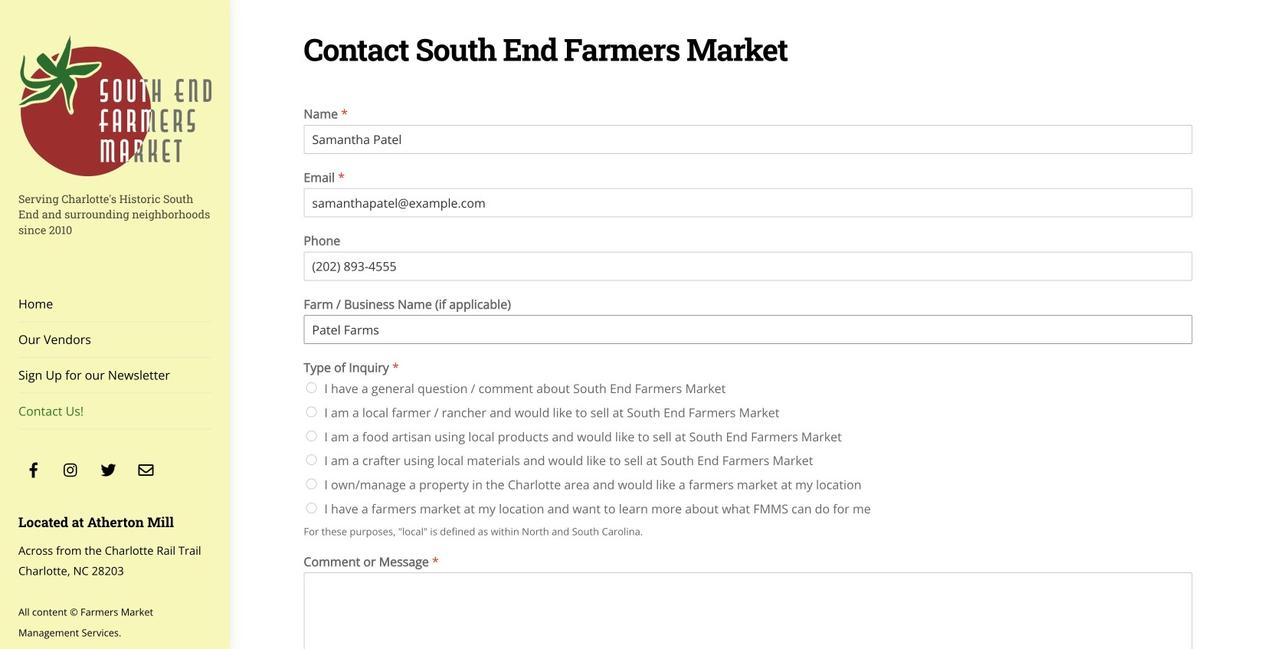 Task type: describe. For each thing, give the bounding box(es) containing it.
south end farmers market — charlotte, nc image
[[18, 35, 212, 176]]



Task type: locate. For each thing, give the bounding box(es) containing it.
None text field
[[304, 125, 1193, 154], [304, 573, 1193, 649], [304, 125, 1193, 154], [304, 573, 1193, 649]]

None text field
[[304, 315, 1193, 344]]

None email field
[[304, 188, 1193, 217]]

None radio
[[306, 382, 317, 393], [306, 455, 317, 465], [306, 479, 317, 490], [306, 503, 317, 514], [306, 382, 317, 393], [306, 455, 317, 465], [306, 479, 317, 490], [306, 503, 317, 514]]

None telephone field
[[304, 252, 1193, 281]]

None radio
[[306, 407, 317, 417], [306, 431, 317, 441], [306, 407, 317, 417], [306, 431, 317, 441]]



Task type: vqa. For each thing, say whether or not it's contained in the screenshot.
option
no



